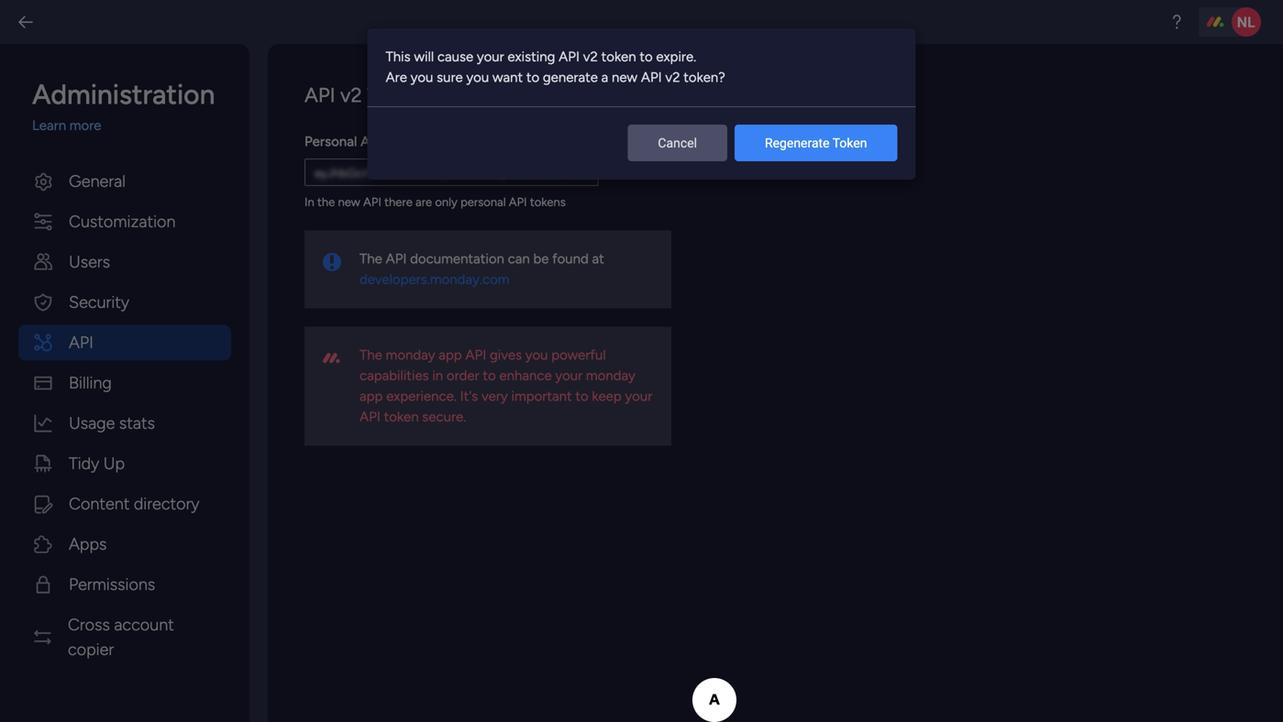 Task type: describe. For each thing, give the bounding box(es) containing it.
customization button
[[18, 204, 231, 240]]

usage stats
[[69, 414, 155, 434]]

regenerate token
[[765, 136, 867, 151]]

learn
[[32, 117, 66, 134]]

api v2 token
[[305, 83, 421, 107]]

api left there
[[363, 195, 382, 210]]

api up 'generate'
[[559, 49, 580, 65]]

up
[[103, 454, 125, 474]]

enhance
[[499, 368, 552, 384]]

content
[[69, 495, 130, 514]]

api button
[[18, 325, 231, 361]]

tidy
[[69, 454, 99, 474]]

0 horizontal spatial app
[[360, 389, 383, 405]]

to up very
[[483, 368, 496, 384]]

token?
[[684, 69, 726, 86]]

the
[[317, 195, 335, 210]]

users button
[[18, 245, 231, 280]]

can
[[508, 251, 530, 267]]

0 vertical spatial app
[[439, 347, 462, 364]]

personal
[[305, 133, 357, 150]]

api down expire.
[[641, 69, 662, 86]]

tidy up
[[69, 454, 125, 474]]

it's
[[460, 389, 478, 405]]

existing
[[508, 49, 555, 65]]

1 vertical spatial your
[[555, 368, 583, 384]]

noah lott image
[[1232, 7, 1262, 37]]

token inside the monday app api gives you powerful capabilities in order to enhance your monday app experience. it's very important to keep your api token secure.
[[384, 409, 419, 426]]

token inside this will cause your existing api v2 token to expire. are you sure you want to generate a new api v2 token?
[[602, 49, 636, 65]]

1 horizontal spatial v2
[[583, 49, 598, 65]]

to left expire.
[[640, 49, 653, 65]]

apps button
[[18, 527, 231, 563]]

are
[[386, 69, 407, 86]]

security
[[69, 293, 129, 312]]

the for the monday app api gives you powerful capabilities in order to enhance your monday app experience. it's very important to keep your api token secure.
[[360, 347, 382, 364]]

monday icon image
[[323, 345, 340, 373]]

experience.
[[386, 389, 457, 405]]

api left tokens
[[509, 195, 527, 210]]

the api documentation can be found at developers.monday.com
[[360, 251, 604, 288]]

cause
[[438, 49, 474, 65]]

your inside this will cause your existing api v2 token to expire. are you sure you want to generate a new api v2 token?
[[477, 49, 504, 65]]

regenerate token button
[[735, 125, 898, 162]]

cancel button
[[628, 125, 728, 162]]

developers.monday.com link
[[360, 272, 510, 288]]

security button
[[18, 285, 231, 321]]

copy button
[[606, 158, 672, 187]]

1 vertical spatial new
[[338, 195, 360, 210]]

files o image
[[613, 166, 626, 179]]

secure.
[[422, 409, 466, 426]]

found
[[552, 251, 589, 267]]

keep
[[592, 389, 622, 405]]

usage
[[69, 414, 115, 434]]

customization
[[69, 212, 176, 232]]

regenerate for regenerate
[[607, 135, 664, 149]]

only
[[435, 195, 458, 210]]

this will cause your existing api v2 token to expire. are you sure you want to generate a new api v2 token?
[[386, 49, 726, 86]]

api inside 'button'
[[69, 333, 94, 353]]

1 horizontal spatial you
[[466, 69, 489, 86]]

cross account copier button
[[18, 608, 231, 668]]

general
[[69, 172, 126, 191]]

account
[[114, 616, 174, 635]]

token for api v2 token
[[367, 83, 421, 107]]

the monday app api gives you powerful capabilities in order to enhance your monday app experience. it's very important to keep your api token secure.
[[360, 347, 653, 426]]

dapulse info image
[[323, 249, 341, 277]]

documentation
[[410, 251, 505, 267]]

generate
[[543, 69, 598, 86]]

content directory button
[[18, 487, 231, 523]]

cancel
[[658, 136, 697, 151]]



Task type: vqa. For each thing, say whether or not it's contained in the screenshot.
secure.
yes



Task type: locate. For each thing, give the bounding box(es) containing it.
developers.monday.com
[[360, 272, 510, 288]]

0 horizontal spatial new
[[338, 195, 360, 210]]

very
[[482, 389, 508, 405]]

the up "capabilities"
[[360, 347, 382, 364]]

regenerate inside button
[[607, 135, 664, 149]]

important
[[511, 389, 572, 405]]

content directory
[[69, 495, 200, 514]]

permissions
[[69, 575, 155, 595]]

2 horizontal spatial v2
[[666, 69, 680, 86]]

1 regenerate from the left
[[607, 135, 664, 149]]

0 horizontal spatial regenerate
[[607, 135, 664, 149]]

2 horizontal spatial you
[[525, 347, 548, 364]]

1 vertical spatial monday
[[586, 368, 636, 384]]

api inside the api documentation can be found at developers.monday.com
[[386, 251, 407, 267]]

you inside the monday app api gives you powerful capabilities in order to enhance your monday app experience. it's very important to keep your api token secure.
[[525, 347, 548, 364]]

0 horizontal spatial you
[[411, 69, 433, 86]]

tokens
[[530, 195, 566, 210]]

token
[[602, 49, 636, 65], [384, 409, 419, 426]]

your right "keep"
[[625, 389, 653, 405]]

be
[[533, 251, 549, 267]]

0 vertical spatial token
[[602, 49, 636, 65]]

your
[[477, 49, 504, 65], [555, 368, 583, 384], [625, 389, 653, 405]]

are
[[416, 195, 432, 210]]

will
[[414, 49, 434, 65]]

the for the api documentation can be found at developers.monday.com
[[360, 251, 382, 267]]

billing
[[69, 373, 112, 393]]

expire.
[[656, 49, 697, 65]]

billing button
[[18, 366, 231, 401]]

0 vertical spatial the
[[360, 251, 382, 267]]

your down the powerful
[[555, 368, 583, 384]]

general button
[[18, 164, 231, 200]]

1 the from the top
[[360, 251, 382, 267]]

api down "capabilities"
[[360, 409, 381, 426]]

directory
[[134, 495, 200, 514]]

v2 up personal api token
[[340, 83, 362, 107]]

2 horizontal spatial your
[[625, 389, 653, 405]]

api right personal
[[361, 133, 382, 150]]

v2 up 'generate'
[[583, 49, 598, 65]]

1 horizontal spatial regenerate
[[765, 136, 830, 151]]

new right a
[[612, 69, 638, 86]]

in the new api there are only personal api tokens
[[305, 195, 566, 210]]

learn more link
[[32, 116, 231, 136]]

1 vertical spatial app
[[360, 389, 383, 405]]

1 horizontal spatial token
[[602, 49, 636, 65]]

this
[[386, 49, 411, 65]]

token for personal api token
[[385, 133, 422, 150]]

personal api token
[[305, 133, 422, 150]]

a
[[602, 69, 609, 86]]

cross
[[68, 616, 110, 635]]

more
[[70, 117, 101, 134]]

0 horizontal spatial token
[[384, 409, 419, 426]]

monday
[[386, 347, 435, 364], [586, 368, 636, 384]]

the inside the monday app api gives you powerful capabilities in order to enhance your monday app experience. it's very important to keep your api token secure.
[[360, 347, 382, 364]]

0 horizontal spatial v2
[[340, 83, 362, 107]]

0 vertical spatial new
[[612, 69, 638, 86]]

help image
[[1168, 13, 1186, 31]]

stats
[[119, 414, 155, 434]]

in
[[305, 195, 314, 210]]

administration learn more
[[32, 78, 215, 134]]

app up in
[[439, 347, 462, 364]]

new right the
[[338, 195, 360, 210]]

administration
[[32, 78, 215, 111]]

you right the sure
[[466, 69, 489, 86]]

permissions button
[[18, 567, 231, 603]]

there
[[384, 195, 413, 210]]

token up a
[[602, 49, 636, 65]]

usage stats button
[[18, 406, 231, 442]]

regenerate inside "button"
[[765, 136, 830, 151]]

0 horizontal spatial monday
[[386, 347, 435, 364]]

users
[[69, 252, 110, 272]]

2 vertical spatial your
[[625, 389, 653, 405]]

api up the billing
[[69, 333, 94, 353]]

cross account copier
[[68, 616, 174, 660]]

api up order
[[466, 347, 487, 364]]

1 horizontal spatial monday
[[586, 368, 636, 384]]

copy
[[633, 165, 664, 180]]

to down existing
[[527, 69, 540, 86]]

token down experience.
[[384, 409, 419, 426]]

token inside regenerate token "button"
[[833, 136, 867, 151]]

api up developers.monday.com
[[386, 251, 407, 267]]

you down "will"
[[411, 69, 433, 86]]

gives
[[490, 347, 522, 364]]

1 horizontal spatial new
[[612, 69, 638, 86]]

you up enhance
[[525, 347, 548, 364]]

to left "keep"
[[576, 389, 589, 405]]

in
[[432, 368, 443, 384]]

regenerate
[[607, 135, 664, 149], [765, 136, 830, 151]]

v2
[[583, 49, 598, 65], [666, 69, 680, 86], [340, 83, 362, 107]]

1 vertical spatial the
[[360, 347, 382, 364]]

1 horizontal spatial app
[[439, 347, 462, 364]]

api
[[559, 49, 580, 65], [641, 69, 662, 86], [305, 83, 335, 107], [361, 133, 382, 150], [363, 195, 382, 210], [509, 195, 527, 210], [386, 251, 407, 267], [69, 333, 94, 353], [466, 347, 487, 364], [360, 409, 381, 426]]

the right dapulse info image
[[360, 251, 382, 267]]

0 vertical spatial monday
[[386, 347, 435, 364]]

apps
[[69, 535, 107, 555]]

regenerate button
[[600, 128, 672, 157]]

2 regenerate from the left
[[765, 136, 830, 151]]

the inside the api documentation can be found at developers.monday.com
[[360, 251, 382, 267]]

api up personal
[[305, 83, 335, 107]]

at
[[592, 251, 604, 267]]

sure
[[437, 69, 463, 86]]

new
[[612, 69, 638, 86], [338, 195, 360, 210]]

back to workspace image
[[17, 13, 35, 31]]

0 horizontal spatial your
[[477, 49, 504, 65]]

want
[[493, 69, 523, 86]]

new inside this will cause your existing api v2 token to expire. are you sure you want to generate a new api v2 token?
[[612, 69, 638, 86]]

monday up "keep"
[[586, 368, 636, 384]]

token
[[367, 83, 421, 107], [385, 133, 422, 150], [833, 136, 867, 151]]

app
[[439, 347, 462, 364], [360, 389, 383, 405]]

v2 down expire.
[[666, 69, 680, 86]]

the
[[360, 251, 382, 267], [360, 347, 382, 364]]

app down "capabilities"
[[360, 389, 383, 405]]

you
[[411, 69, 433, 86], [466, 69, 489, 86], [525, 347, 548, 364]]

tidy up button
[[18, 446, 231, 482]]

to
[[640, 49, 653, 65], [527, 69, 540, 86], [483, 368, 496, 384], [576, 389, 589, 405]]

order
[[447, 368, 480, 384]]

1 horizontal spatial your
[[555, 368, 583, 384]]

your up want
[[477, 49, 504, 65]]

monday up "capabilities"
[[386, 347, 435, 364]]

0 vertical spatial your
[[477, 49, 504, 65]]

regenerate for regenerate token
[[765, 136, 830, 151]]

2 the from the top
[[360, 347, 382, 364]]

powerful
[[552, 347, 606, 364]]

personal
[[461, 195, 506, 210]]

copier
[[68, 640, 114, 660]]

capabilities
[[360, 368, 429, 384]]

1 vertical spatial token
[[384, 409, 419, 426]]



